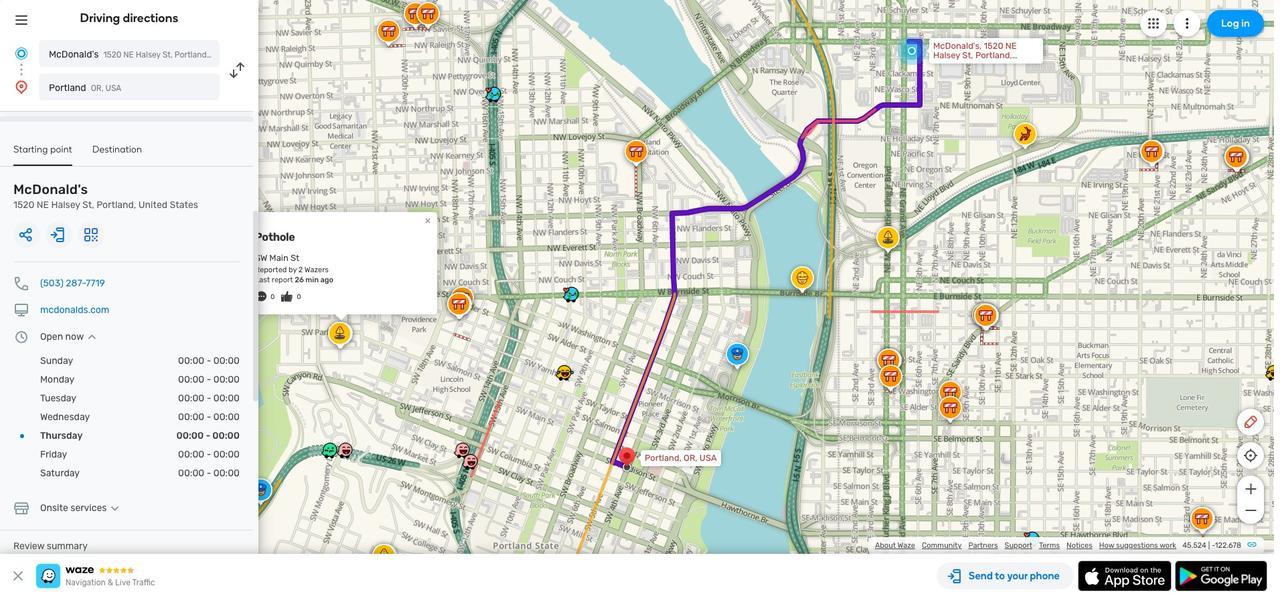 Task type: describe. For each thing, give the bounding box(es) containing it.
link image
[[1247, 540, 1258, 551]]

sunday
[[40, 356, 73, 367]]

reported
[[255, 266, 287, 275]]

st, inside mcdonald's, 1520 ne halsey st, portland, united states
[[963, 50, 974, 60]]

- for wednesday
[[207, 412, 211, 423]]

chevron up image
[[84, 332, 100, 343]]

review
[[13, 541, 44, 553]]

00:00 - 00:00 for saturday
[[178, 468, 240, 480]]

terms
[[1039, 542, 1060, 551]]

zoom in image
[[1243, 482, 1260, 498]]

starting
[[13, 144, 48, 155]]

computer image
[[13, 303, 29, 319]]

onsite services button
[[40, 503, 123, 514]]

usa for portland
[[106, 84, 122, 93]]

terms link
[[1039, 542, 1060, 551]]

onsite
[[40, 503, 68, 514]]

how suggestions work link
[[1100, 542, 1177, 551]]

monday
[[40, 374, 75, 386]]

00:00 - 00:00 for tuesday
[[178, 393, 240, 405]]

122.678
[[1216, 542, 1242, 551]]

mcdonald's,
[[934, 41, 982, 51]]

waze
[[898, 542, 916, 551]]

portland, inside mcdonald's, 1520 ne halsey st, portland, united states
[[976, 50, 1013, 60]]

0 horizontal spatial 1520
[[13, 200, 34, 211]]

&
[[108, 579, 113, 588]]

mcdonalds.com link
[[40, 305, 109, 316]]

summary
[[47, 541, 88, 553]]

sw
[[255, 253, 267, 263]]

0 horizontal spatial ne
[[37, 200, 49, 211]]

1 horizontal spatial 1520
[[103, 50, 121, 60]]

store image
[[13, 501, 29, 517]]

45.524
[[1183, 542, 1207, 551]]

00:00 - 00:00 for wednesday
[[178, 412, 240, 423]]

live
[[115, 579, 131, 588]]

- for saturday
[[207, 468, 211, 480]]

pothole
[[255, 231, 295, 244]]

call image
[[13, 276, 29, 292]]

last
[[255, 276, 270, 285]]

1 0 from the left
[[271, 293, 275, 301]]

1 horizontal spatial ne
[[123, 50, 134, 60]]

directions
[[123, 11, 178, 25]]

notices
[[1067, 542, 1093, 551]]

1 horizontal spatial united
[[211, 50, 236, 60]]

- for thursday
[[206, 431, 210, 442]]

1 horizontal spatial st,
[[163, 50, 173, 60]]

1 horizontal spatial halsey
[[136, 50, 161, 60]]

review summary
[[13, 541, 88, 553]]

(503) 287-7719
[[40, 278, 105, 289]]

tuesday
[[40, 393, 76, 405]]

wednesday
[[40, 412, 90, 423]]

main
[[269, 253, 289, 263]]

open now button
[[40, 332, 100, 343]]

location image
[[13, 79, 29, 95]]

× link
[[422, 214, 434, 227]]

2
[[299, 266, 303, 275]]

0 horizontal spatial states
[[170, 200, 198, 211]]

driving
[[80, 11, 120, 25]]

partners link
[[969, 542, 998, 551]]

onsite services
[[40, 503, 107, 514]]

partners
[[969, 542, 998, 551]]

thursday
[[40, 431, 83, 442]]

report
[[272, 276, 293, 285]]



Task type: locate. For each thing, give the bounding box(es) containing it.
open now
[[40, 332, 84, 343]]

halsey
[[136, 50, 161, 60], [934, 50, 961, 60], [51, 200, 80, 211]]

0 vertical spatial or,
[[91, 84, 104, 93]]

work
[[1160, 542, 1177, 551]]

1 horizontal spatial or,
[[684, 453, 698, 463]]

clock image
[[13, 330, 29, 346]]

26
[[295, 276, 304, 285]]

2 horizontal spatial 1520
[[984, 41, 1004, 51]]

portland
[[49, 82, 86, 94]]

00:00
[[178, 356, 204, 367], [214, 356, 240, 367], [178, 374, 204, 386], [214, 374, 240, 386], [178, 393, 204, 405], [214, 393, 240, 405], [178, 412, 204, 423], [214, 412, 240, 423], [177, 431, 204, 442], [213, 431, 240, 442], [178, 449, 204, 461], [214, 449, 240, 461], [178, 468, 204, 480], [214, 468, 240, 480]]

mcdonald's
[[49, 49, 99, 60], [13, 182, 88, 198]]

- for friday
[[207, 449, 211, 461]]

0 vertical spatial usa
[[106, 84, 122, 93]]

00:00 - 00:00 for sunday
[[178, 356, 240, 367]]

0 horizontal spatial united
[[138, 200, 168, 211]]

current location image
[[13, 46, 29, 62]]

1520 down starting point button
[[13, 200, 34, 211]]

mcdonald's, 1520 ne halsey st, portland, united states
[[934, 41, 1017, 70]]

0 horizontal spatial 0
[[271, 293, 275, 301]]

mcdonald's 1520 ne halsey st, portland, united states down destination button
[[13, 182, 198, 211]]

287-
[[66, 278, 86, 289]]

mcdonalds.com
[[40, 305, 109, 316]]

2 horizontal spatial united
[[934, 60, 961, 70]]

(503) 287-7719 link
[[40, 278, 105, 289]]

community link
[[922, 542, 962, 551]]

or, for portland,
[[684, 453, 698, 463]]

2 horizontal spatial halsey
[[934, 50, 961, 60]]

traffic
[[132, 579, 155, 588]]

2 0 from the left
[[297, 293, 301, 301]]

usa inside portland or, usa
[[106, 84, 122, 93]]

friday
[[40, 449, 67, 461]]

ne inside mcdonald's, 1520 ne halsey st, portland, united states
[[1006, 41, 1017, 51]]

1520 inside mcdonald's, 1520 ne halsey st, portland, united states
[[984, 41, 1004, 51]]

st,
[[163, 50, 173, 60], [963, 50, 974, 60], [82, 200, 94, 211]]

0
[[271, 293, 275, 301], [297, 293, 301, 301]]

united inside mcdonald's, 1520 ne halsey st, portland, united states
[[934, 60, 961, 70]]

1 vertical spatial or,
[[684, 453, 698, 463]]

destination
[[92, 144, 142, 155]]

mcdonald's 1520 ne halsey st, portland, united states down the directions
[[49, 49, 262, 60]]

st
[[291, 253, 300, 263]]

ago
[[321, 276, 334, 285]]

min
[[306, 276, 319, 285]]

open
[[40, 332, 63, 343]]

now
[[65, 332, 84, 343]]

zoom out image
[[1243, 503, 1260, 519]]

usa
[[106, 84, 122, 93], [700, 453, 717, 463]]

-
[[207, 356, 211, 367], [207, 374, 211, 386], [207, 393, 211, 405], [207, 412, 211, 423], [206, 431, 210, 442], [207, 449, 211, 461], [207, 468, 211, 480], [1212, 542, 1216, 551]]

1 vertical spatial mcdonald's
[[13, 182, 88, 198]]

ne
[[1006, 41, 1017, 51], [123, 50, 134, 60], [37, 200, 49, 211]]

navigation
[[66, 579, 106, 588]]

by
[[289, 266, 297, 275]]

1 horizontal spatial states
[[237, 50, 262, 60]]

- for tuesday
[[207, 393, 211, 405]]

00:00 - 00:00 for friday
[[178, 449, 240, 461]]

0 vertical spatial mcdonald's 1520 ne halsey st, portland, united states
[[49, 49, 262, 60]]

starting point button
[[13, 144, 72, 166]]

services
[[70, 503, 107, 514]]

1 horizontal spatial 0
[[297, 293, 301, 301]]

or, inside portland or, usa
[[91, 84, 104, 93]]

1 horizontal spatial usa
[[700, 453, 717, 463]]

00:00 - 00:00 for monday
[[178, 374, 240, 386]]

0 horizontal spatial halsey
[[51, 200, 80, 211]]

states
[[237, 50, 262, 60], [963, 60, 989, 70], [170, 200, 198, 211]]

2 horizontal spatial ne
[[1006, 41, 1017, 51]]

states inside mcdonald's, 1520 ne halsey st, portland, united states
[[963, 60, 989, 70]]

ne down starting point button
[[37, 200, 49, 211]]

0 down report
[[271, 293, 275, 301]]

sw main st reported by 2 wazers last report 26 min ago
[[255, 253, 334, 285]]

starting point
[[13, 144, 72, 155]]

driving directions
[[80, 11, 178, 25]]

usa for portland,
[[700, 453, 717, 463]]

about waze link
[[875, 542, 916, 551]]

- for monday
[[207, 374, 211, 386]]

0 horizontal spatial or,
[[91, 84, 104, 93]]

0 horizontal spatial usa
[[106, 84, 122, 93]]

0 horizontal spatial st,
[[82, 200, 94, 211]]

portland or, usa
[[49, 82, 122, 94]]

support
[[1005, 542, 1033, 551]]

ne right mcdonald's,
[[1006, 41, 1017, 51]]

pencil image
[[1243, 415, 1259, 431]]

chevron down image
[[107, 504, 123, 514]]

1 vertical spatial mcdonald's 1520 ne halsey st, portland, united states
[[13, 182, 198, 211]]

halsey inside mcdonald's, 1520 ne halsey st, portland, united states
[[934, 50, 961, 60]]

2 horizontal spatial st,
[[963, 50, 974, 60]]

x image
[[10, 569, 26, 585]]

suggestions
[[1117, 542, 1159, 551]]

about
[[875, 542, 896, 551]]

mcdonald's down starting point button
[[13, 182, 88, 198]]

3.2
[[172, 552, 229, 596]]

1520 down driving
[[103, 50, 121, 60]]

portland, or, usa
[[645, 453, 717, 463]]

wazers
[[305, 266, 329, 275]]

×
[[425, 214, 431, 227]]

about waze community partners support terms notices how suggestions work 45.524 | -122.678
[[875, 542, 1242, 551]]

1520 right mcdonald's,
[[984, 41, 1004, 51]]

0 down 26
[[297, 293, 301, 301]]

portland,
[[175, 50, 209, 60], [976, 50, 1013, 60], [97, 200, 136, 211], [645, 453, 682, 463]]

1 vertical spatial usa
[[700, 453, 717, 463]]

- for sunday
[[207, 356, 211, 367]]

united
[[211, 50, 236, 60], [934, 60, 961, 70], [138, 200, 168, 211]]

(503)
[[40, 278, 64, 289]]

support link
[[1005, 542, 1033, 551]]

point
[[50, 144, 72, 155]]

|
[[1209, 542, 1210, 551]]

1520
[[984, 41, 1004, 51], [103, 50, 121, 60], [13, 200, 34, 211]]

or, for portland
[[91, 84, 104, 93]]

7719
[[86, 278, 105, 289]]

how
[[1100, 542, 1115, 551]]

mcdonald's up the portland
[[49, 49, 99, 60]]

0 vertical spatial mcdonald's
[[49, 49, 99, 60]]

community
[[922, 542, 962, 551]]

or,
[[91, 84, 104, 93], [684, 453, 698, 463]]

ne down driving directions on the left of the page
[[123, 50, 134, 60]]

destination button
[[92, 144, 142, 165]]

navigation & live traffic
[[66, 579, 155, 588]]

00:00 - 00:00
[[178, 356, 240, 367], [178, 374, 240, 386], [178, 393, 240, 405], [178, 412, 240, 423], [177, 431, 240, 442], [178, 449, 240, 461], [178, 468, 240, 480]]

notices link
[[1067, 542, 1093, 551]]

2 horizontal spatial states
[[963, 60, 989, 70]]

mcdonald's 1520 ne halsey st, portland, united states
[[49, 49, 262, 60], [13, 182, 198, 211]]

saturday
[[40, 468, 80, 480]]

00:00 - 00:00 for thursday
[[177, 431, 240, 442]]



Task type: vqa. For each thing, say whether or not it's contained in the screenshot.
1520 to the right
yes



